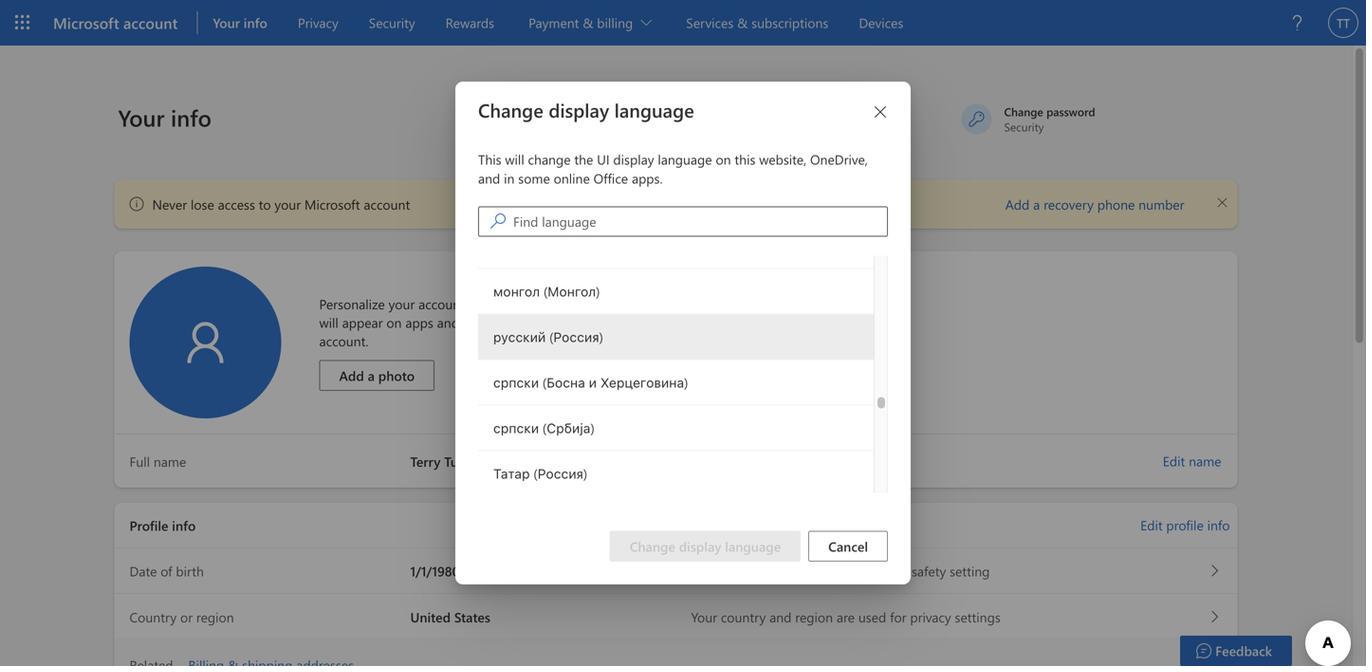 Task type: vqa. For each thing, say whether or not it's contained in the screenshot.
right display
yes



Task type: describe. For each thing, give the bounding box(es) containing it.
microsoft inside banner
[[53, 12, 119, 33]]

services & subscriptions
[[687, 14, 829, 31]]

will inside personalize your account with a photo. your profile photo will appear on apps and devices that use your microsoft account.
[[319, 314, 339, 331]]

security link
[[361, 0, 423, 46]]

add a photo button
[[319, 360, 435, 391]]

onedrive,
[[811, 151, 868, 168]]

change display language button
[[610, 531, 801, 562]]

profile inside personalize your account with a photo. your profile photo will appear on apps and devices that use your microsoft account.
[[579, 295, 617, 313]]

монгол
[[494, 282, 540, 300]]

united
[[411, 608, 451, 626]]

a for recovery
[[1034, 196, 1041, 213]]

1/1/1980
[[411, 562, 460, 580]]

appear
[[342, 314, 383, 331]]

херцеговина)
[[601, 374, 689, 391]]

2 of from the left
[[751, 562, 763, 580]]

display inside button
[[679, 538, 722, 555]]

full
[[130, 453, 150, 470]]

татар (россия)
[[494, 465, 588, 482]]

united states
[[411, 608, 491, 626]]

with
[[469, 295, 494, 313]]

1 horizontal spatial your
[[389, 295, 415, 313]]

2 vertical spatial your
[[560, 314, 587, 331]]

country
[[721, 608, 766, 626]]

feedback
[[1216, 642, 1273, 660]]


[[873, 105, 889, 120]]

terry turtle
[[411, 453, 479, 470]]

setting
[[950, 562, 990, 580]]

и
[[589, 374, 597, 391]]

personalize your account with a photo. your profile photo will appear on apps and devices that use your microsoft account.
[[319, 295, 655, 350]]

0 vertical spatial your
[[275, 196, 301, 213]]

profile
[[130, 517, 168, 534]]

on inside this will change the ui display language on this website, onedrive, and in some online office apps.
[[716, 151, 731, 168]]

edit profile info button
[[1141, 516, 1231, 535]]

and inside personalize your account with a photo. your profile photo will appear on apps and devices that use your microsoft account.
[[437, 314, 459, 331]]

edit name
[[1164, 453, 1222, 470]]

turtle
[[444, 453, 479, 470]]

your info link
[[205, 0, 275, 46]]

(босна
[[543, 374, 586, 391]]

microsoft inside personalize your account with a photo. your profile photo will appear on apps and devices that use your microsoft account.
[[590, 314, 646, 331]]

2 horizontal spatial and
[[770, 608, 792, 626]]

add a recovery phone number link
[[1006, 195, 1185, 214]]

add a recovery phone number
[[1006, 196, 1185, 213]]

feedback button
[[1181, 636, 1293, 666]]

rewards link
[[438, 0, 502, 46]]

edit profile info
[[1141, 516, 1231, 534]]

full name
[[130, 453, 186, 470]]

change inside change password security
[[1005, 104, 1044, 119]]

photo inside button
[[379, 367, 415, 384]]

your inside personalize your account with a photo. your profile photo will appear on apps and devices that use your microsoft account.
[[549, 295, 576, 313]]

are
[[837, 608, 855, 626]]

your date of birth is used for account safety setting
[[692, 562, 990, 580]]

info inside edit profile info button
[[1208, 516, 1231, 534]]

the
[[575, 151, 594, 168]]

a for photo
[[368, 367, 375, 384]]

photo inside personalize your account with a photo. your profile photo will appear on apps and devices that use your microsoft account.
[[620, 295, 655, 313]]

edit name button
[[1155, 443, 1231, 481]]

српски for српски (србија)
[[494, 419, 539, 437]]

0 vertical spatial change display language
[[478, 97, 695, 123]]

 never lose access to your microsoft account
[[130, 196, 410, 213]]

0 vertical spatial language
[[615, 97, 695, 123]]

1 region from the left
[[196, 608, 234, 626]]

ui
[[597, 151, 610, 168]]

personalize
[[319, 295, 385, 313]]

русский (россия)
[[494, 328, 604, 346]]

your country and region are used for privacy settings
[[692, 608, 1001, 626]]

privacy link
[[290, 0, 346, 46]]

your down change display language button
[[692, 562, 718, 580]]

this
[[478, 151, 502, 168]]

photo.
[[508, 295, 546, 313]]

српски (босна и херцеговина)
[[494, 374, 689, 391]]

apps.
[[632, 169, 663, 187]]

change display language document
[[0, 0, 1367, 666]]

account inside personalize your account with a photo. your profile photo will appear on apps and devices that use your microsoft account.
[[419, 295, 465, 313]]

 button
[[1208, 188, 1238, 218]]

to
[[259, 196, 271, 213]]

security inside change password security
[[1005, 119, 1045, 134]]

for for account
[[842, 562, 859, 580]]


[[186, 323, 225, 363]]

(россия) for татар (россия)
[[534, 465, 588, 482]]

your inside contextual menu menu bar
[[213, 14, 240, 31]]

1 of from the left
[[161, 562, 172, 580]]

apps
[[406, 314, 434, 331]]

and inside this will change the ui display language on this website, onedrive, and in some online office apps.
[[478, 169, 501, 187]]

never
[[152, 196, 187, 213]]

info right profile
[[172, 517, 196, 534]]

services & subscriptions link
[[679, 0, 837, 46]]

edit for edit profile info
[[1141, 516, 1163, 534]]

русский
[[494, 328, 546, 346]]

Find language field
[[514, 208, 888, 235]]

name for edit name
[[1189, 453, 1222, 470]]


[[130, 197, 145, 212]]

profile info
[[130, 517, 196, 534]]

website,
[[760, 151, 807, 168]]

recovery
[[1044, 196, 1094, 213]]

used for are
[[859, 608, 887, 626]]

0 horizontal spatial display
[[549, 97, 610, 123]]

is
[[798, 562, 807, 580]]

date
[[721, 562, 747, 580]]

office
[[594, 169, 629, 187]]

number
[[1139, 196, 1185, 213]]



Task type: locate. For each thing, give the bounding box(es) containing it.
1 horizontal spatial and
[[478, 169, 501, 187]]

change display language
[[478, 97, 695, 123], [630, 538, 781, 555]]

a down account.
[[368, 367, 375, 384]]

date
[[130, 562, 157, 580]]

your up use at the left top of page
[[549, 295, 576, 313]]

edit down edit name button
[[1141, 516, 1163, 534]]

info down edit name button
[[1208, 516, 1231, 534]]

2 српски from the top
[[494, 419, 539, 437]]

date of birth
[[130, 562, 204, 580]]

edit up 'edit profile info'
[[1164, 453, 1186, 470]]

password
[[1047, 104, 1096, 119]]

phone
[[1098, 196, 1136, 213]]

list item inside change display language document
[[478, 223, 874, 269]]

0 horizontal spatial birth
[[176, 562, 204, 580]]

rewards
[[446, 14, 495, 31]]

account inside 'microsoft account' link
[[123, 12, 178, 33]]

1 vertical spatial will
[[319, 314, 339, 331]]

list item
[[478, 223, 874, 269]]

edit for edit name
[[1164, 453, 1186, 470]]

1 horizontal spatial microsoft
[[305, 196, 360, 213]]

2 horizontal spatial change
[[1005, 104, 1044, 119]]

1 vertical spatial photo
[[379, 367, 415, 384]]

add inside button
[[339, 367, 364, 384]]

1 horizontal spatial birth
[[766, 562, 794, 580]]

for for privacy
[[890, 608, 907, 626]]

2 vertical spatial and
[[770, 608, 792, 626]]

photo down apps
[[379, 367, 415, 384]]

монгол (монгол)
[[494, 282, 600, 300]]

change
[[528, 151, 571, 168]]

change inside change display language button
[[630, 538, 676, 555]]

or
[[180, 608, 193, 626]]

country or region
[[130, 608, 234, 626]]

0 horizontal spatial will
[[319, 314, 339, 331]]

0 horizontal spatial on
[[387, 314, 402, 331]]

microsoft account banner
[[0, 0, 1367, 46]]

info up lose
[[171, 102, 212, 132]]

(россия) down (србија)
[[534, 465, 588, 482]]

your right use at the left top of page
[[560, 314, 587, 331]]

1 birth from the left
[[176, 562, 204, 580]]

safety
[[912, 562, 947, 580]]

used
[[810, 562, 838, 580], [859, 608, 887, 626]]

0 horizontal spatial photo
[[379, 367, 415, 384]]


[[1218, 198, 1228, 208]]

name up 'edit profile info'
[[1189, 453, 1222, 470]]

0 vertical spatial (россия)
[[550, 328, 604, 346]]

2 horizontal spatial your
[[560, 314, 587, 331]]

0 horizontal spatial name
[[154, 453, 186, 470]]

1 horizontal spatial region
[[796, 608, 833, 626]]

2 horizontal spatial microsoft
[[590, 314, 646, 331]]

српски
[[494, 374, 539, 391], [494, 419, 539, 437]]

2 vertical spatial microsoft
[[590, 314, 646, 331]]

1 vertical spatial your info
[[118, 102, 212, 132]]

1 vertical spatial (россия)
[[534, 465, 588, 482]]

your left the "country"
[[692, 608, 718, 626]]

language inside this will change the ui display language on this website, onedrive, and in some online office apps.
[[658, 151, 713, 168]]

lose
[[191, 196, 214, 213]]

will inside this will change the ui display language on this website, onedrive, and in some online office apps.
[[505, 151, 525, 168]]

1 horizontal spatial profile
[[1167, 516, 1204, 534]]

 button
[[866, 97, 896, 127]]

profile inside edit profile info button
[[1167, 516, 1204, 534]]

0 vertical spatial used
[[810, 562, 838, 580]]

2 vertical spatial display
[[679, 538, 722, 555]]

language inside button
[[725, 538, 781, 555]]

some
[[519, 169, 550, 187]]

used right are
[[859, 608, 887, 626]]

for down cancel
[[842, 562, 859, 580]]

security right privacy
[[369, 14, 415, 31]]

0 vertical spatial photo
[[620, 295, 655, 313]]

0 horizontal spatial profile
[[579, 295, 617, 313]]

0 horizontal spatial region
[[196, 608, 234, 626]]

on left apps
[[387, 314, 402, 331]]

0 vertical spatial will
[[505, 151, 525, 168]]

birth left is
[[766, 562, 794, 580]]

display inside this will change the ui display language on this website, onedrive, and in some online office apps.
[[614, 151, 655, 168]]

profile down edit name button
[[1167, 516, 1204, 534]]

1 horizontal spatial your info
[[213, 14, 268, 31]]

1 српски from the top
[[494, 374, 539, 391]]

cancel
[[829, 538, 869, 555]]

(србија)
[[543, 419, 595, 437]]

your up apps
[[389, 295, 415, 313]]

services
[[687, 14, 734, 31]]

microsoft account link
[[46, 0, 197, 46]]

1 vertical spatial profile
[[1167, 516, 1204, 534]]

a left recovery
[[1034, 196, 1041, 213]]

online
[[554, 169, 590, 187]]

1 horizontal spatial add
[[1006, 196, 1030, 213]]

change display language up date
[[630, 538, 781, 555]]

privacy
[[911, 608, 952, 626]]

0 vertical spatial add
[[1006, 196, 1030, 213]]

your info inside contextual menu menu bar
[[213, 14, 268, 31]]

privacy
[[298, 14, 339, 31]]

(россия)
[[550, 328, 604, 346], [534, 465, 588, 482]]

will up in
[[505, 151, 525, 168]]

used for is
[[810, 562, 838, 580]]

language up apps. at the top
[[658, 151, 713, 168]]

0 vertical spatial on
[[716, 151, 731, 168]]

microsoft account
[[53, 12, 178, 33]]

0 vertical spatial microsoft
[[53, 12, 119, 33]]

1 vertical spatial and
[[437, 314, 459, 331]]

1 horizontal spatial security
[[1005, 119, 1045, 134]]

devices link
[[852, 0, 912, 46]]

add left recovery
[[1006, 196, 1030, 213]]

0 horizontal spatial change
[[478, 97, 544, 123]]

2 region from the left
[[796, 608, 833, 626]]

0 horizontal spatial security
[[369, 14, 415, 31]]

info inside your info link
[[244, 14, 268, 31]]

change password security
[[1005, 104, 1096, 134]]

and right apps
[[437, 314, 459, 331]]

will up account.
[[319, 314, 339, 331]]

region right or
[[196, 608, 234, 626]]

terry
[[411, 453, 441, 470]]

1 vertical spatial a
[[497, 295, 504, 313]]

display up the
[[549, 97, 610, 123]]

1 horizontal spatial for
[[890, 608, 907, 626]]

your info left privacy
[[213, 14, 268, 31]]

1 vertical spatial display
[[614, 151, 655, 168]]

1 horizontal spatial photo
[[620, 295, 655, 313]]

1 horizontal spatial change
[[630, 538, 676, 555]]

country
[[130, 608, 177, 626]]

your info up never
[[118, 102, 212, 132]]

0 horizontal spatial of
[[161, 562, 172, 580]]

0 vertical spatial profile
[[579, 295, 617, 313]]

0 vertical spatial edit
[[1164, 453, 1186, 470]]

account.
[[319, 332, 369, 350]]

српски down русский
[[494, 374, 539, 391]]

1 horizontal spatial on
[[716, 151, 731, 168]]

photo
[[620, 295, 655, 313], [379, 367, 415, 384]]

security
[[369, 14, 415, 31], [1005, 119, 1045, 134]]

language
[[615, 97, 695, 123], [658, 151, 713, 168], [725, 538, 781, 555]]

contextual menu menu bar
[[205, 0, 1276, 46]]

region
[[196, 608, 234, 626], [796, 608, 833, 626]]

add a photo
[[339, 367, 415, 384]]

(россия) down (монгол)
[[550, 328, 604, 346]]

1 horizontal spatial will
[[505, 151, 525, 168]]

your left privacy
[[213, 14, 240, 31]]

0 vertical spatial your info
[[213, 14, 268, 31]]

on inside personalize your account with a photo. your profile photo will appear on apps and devices that use your microsoft account.
[[387, 314, 402, 331]]

0 vertical spatial display
[[549, 97, 610, 123]]

1 vertical spatial used
[[859, 608, 887, 626]]

security left password
[[1005, 119, 1045, 134]]

2 horizontal spatial display
[[679, 538, 722, 555]]

settings
[[955, 608, 1001, 626]]

1 vertical spatial on
[[387, 314, 402, 331]]

cancel button
[[809, 531, 889, 562]]

2 birth from the left
[[766, 562, 794, 580]]

0 vertical spatial српски
[[494, 374, 539, 391]]

0 vertical spatial and
[[478, 169, 501, 187]]

1 horizontal spatial a
[[497, 295, 504, 313]]

for left privacy
[[890, 608, 907, 626]]

1 vertical spatial edit
[[1141, 516, 1163, 534]]

add down account.
[[339, 367, 364, 384]]

татар
[[494, 465, 530, 482]]

your right to
[[275, 196, 301, 213]]

access
[[218, 196, 255, 213]]

1 vertical spatial for
[[890, 608, 907, 626]]

1 horizontal spatial used
[[859, 608, 887, 626]]

change display language up the
[[478, 97, 695, 123]]

display up date
[[679, 538, 722, 555]]

region left are
[[796, 608, 833, 626]]

name for full name
[[154, 453, 186, 470]]

1 horizontal spatial of
[[751, 562, 763, 580]]

security inside contextual menu menu bar
[[369, 14, 415, 31]]

your
[[275, 196, 301, 213], [389, 295, 415, 313], [560, 314, 587, 331]]

1 vertical spatial add
[[339, 367, 364, 384]]

devices
[[859, 14, 904, 31]]

1 vertical spatial language
[[658, 151, 713, 168]]

add for add a photo
[[339, 367, 364, 384]]

0 horizontal spatial your info
[[118, 102, 212, 132]]

states
[[455, 608, 491, 626]]

display up apps. at the top
[[614, 151, 655, 168]]

a right with at the top of the page
[[497, 295, 504, 313]]

2 vertical spatial a
[[368, 367, 375, 384]]

in
[[504, 169, 515, 187]]

0 vertical spatial security
[[369, 14, 415, 31]]

used right is
[[810, 562, 838, 580]]

1 name from the left
[[1189, 453, 1222, 470]]

subscriptions
[[752, 14, 829, 31]]

use
[[537, 314, 557, 331]]

info left privacy
[[244, 14, 268, 31]]

and right the "country"
[[770, 608, 792, 626]]

account
[[123, 12, 178, 33], [364, 196, 410, 213], [419, 295, 465, 313], [862, 562, 909, 580]]

language up date
[[725, 538, 781, 555]]

0 horizontal spatial used
[[810, 562, 838, 580]]

a inside personalize your account with a photo. your profile photo will appear on apps and devices that use your microsoft account.
[[497, 295, 504, 313]]

0 vertical spatial a
[[1034, 196, 1041, 213]]

a inside button
[[368, 367, 375, 384]]

0 horizontal spatial add
[[339, 367, 364, 384]]

1 vertical spatial your
[[389, 295, 415, 313]]

birth up or
[[176, 562, 204, 580]]

0 horizontal spatial microsoft
[[53, 12, 119, 33]]

name right full at the left of the page
[[154, 453, 186, 470]]

this
[[735, 151, 756, 168]]

and down the this on the left
[[478, 169, 501, 187]]

change
[[478, 97, 544, 123], [1005, 104, 1044, 119], [630, 538, 676, 555]]

devices
[[463, 314, 506, 331]]

1 vertical spatial microsoft
[[305, 196, 360, 213]]

for
[[842, 562, 859, 580], [890, 608, 907, 626]]

that
[[510, 314, 533, 331]]

on left this
[[716, 151, 731, 168]]

0 horizontal spatial and
[[437, 314, 459, 331]]

0 horizontal spatial for
[[842, 562, 859, 580]]

0 vertical spatial for
[[842, 562, 859, 580]]

српски (србија)
[[494, 419, 595, 437]]

1 horizontal spatial name
[[1189, 453, 1222, 470]]

српски for српски (босна и херцеговина)
[[494, 374, 539, 391]]

1 vertical spatial security
[[1005, 119, 1045, 134]]

birth
[[176, 562, 204, 580], [766, 562, 794, 580]]

(россия) for русский (россия)
[[550, 328, 604, 346]]

photo right (монгол)
[[620, 295, 655, 313]]

of
[[161, 562, 172, 580], [751, 562, 763, 580]]

0 horizontal spatial a
[[368, 367, 375, 384]]

2 vertical spatial language
[[725, 538, 781, 555]]

this will change the ui display language on this website, onedrive, and in some online office apps.
[[478, 151, 868, 187]]

name inside button
[[1189, 453, 1222, 470]]

add
[[1006, 196, 1030, 213], [339, 367, 364, 384]]

microsoft
[[53, 12, 119, 33], [305, 196, 360, 213], [590, 314, 646, 331]]

profile up русский (россия)
[[579, 295, 617, 313]]

1 vertical spatial српски
[[494, 419, 539, 437]]

change display language dialog
[[0, 0, 1367, 666]]

&
[[738, 14, 748, 31]]

your up 
[[118, 102, 165, 132]]

and
[[478, 169, 501, 187], [437, 314, 459, 331], [770, 608, 792, 626]]

add for add a recovery phone number
[[1006, 196, 1030, 213]]

language up this will change the ui display language on this website, onedrive, and in some online office apps.
[[615, 97, 695, 123]]

1 horizontal spatial display
[[614, 151, 655, 168]]

2 name from the left
[[154, 453, 186, 470]]

(монгол)
[[544, 282, 600, 300]]

change display language inside change display language button
[[630, 538, 781, 555]]

0 horizontal spatial your
[[275, 196, 301, 213]]

2 horizontal spatial a
[[1034, 196, 1041, 213]]

edit
[[1164, 453, 1186, 470], [1141, 516, 1163, 534]]

1 vertical spatial change display language
[[630, 538, 781, 555]]

српски up the 'татар' on the left of the page
[[494, 419, 539, 437]]



